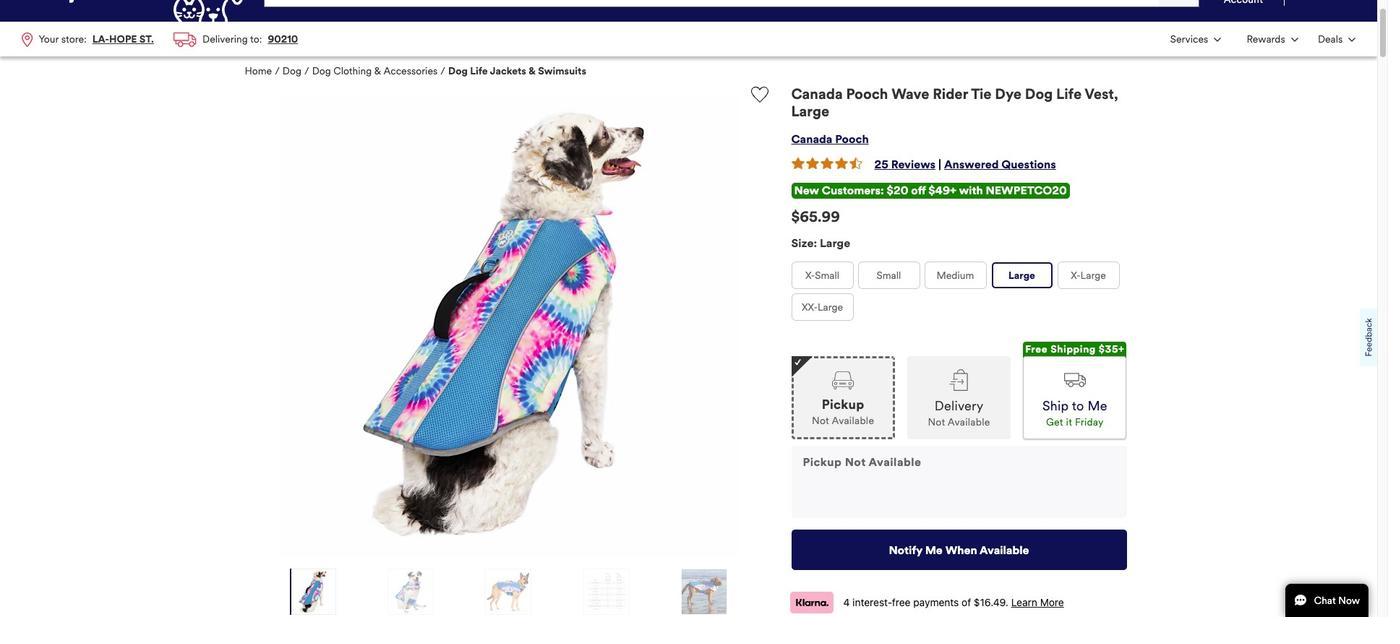 Task type: locate. For each thing, give the bounding box(es) containing it.
0 horizontal spatial &
[[375, 65, 381, 78]]

available
[[832, 415, 874, 427], [948, 417, 990, 429], [869, 455, 922, 469], [980, 544, 1030, 557]]

/ right the dog link
[[304, 65, 309, 78]]

variation-X-Large radio
[[1058, 263, 1119, 289]]

0 horizontal spatial carat down icon 13 button
[[1162, 23, 1230, 55]]

pickup inside option
[[822, 397, 865, 413]]

dog right the home
[[283, 65, 302, 78]]

& right jackets
[[529, 65, 536, 78]]

0 horizontal spatial carat down icon 13 image
[[1214, 37, 1222, 42]]

0 vertical spatial life
[[470, 65, 488, 78]]

x- right the variation-large radio
[[1071, 270, 1081, 282]]

2 x- from the left
[[1071, 270, 1081, 282]]

small
[[815, 270, 840, 282], [877, 270, 901, 282]]

1 vertical spatial me
[[925, 544, 943, 557]]

1 horizontal spatial carat down icon 13 button
[[1233, 23, 1307, 55]]

0 vertical spatial canada
[[792, 85, 843, 104]]

ship
[[1043, 399, 1069, 414]]

large right the variation-large radio
[[1081, 270, 1106, 282]]

life
[[470, 65, 488, 78], [1057, 85, 1082, 104]]

canada
[[792, 85, 843, 104], [792, 133, 833, 146]]

large
[[792, 103, 830, 121], [820, 237, 851, 250], [1009, 270, 1036, 282], [1081, 270, 1106, 282], [818, 301, 843, 314]]

2 canada from the top
[[792, 133, 833, 146]]

large inside xx-large option
[[818, 301, 843, 314]]

&
[[375, 65, 381, 78], [529, 65, 536, 78]]

pickup not available inside the delivery-method-pickup-not available option
[[812, 397, 874, 427]]

canada pooch wave rider tie dye dog life vest, large - thumbnail-5 image
[[682, 569, 727, 616]]

free
[[1026, 344, 1048, 356]]

payments
[[914, 597, 959, 609]]

|
[[939, 158, 942, 172]]

life left jackets
[[470, 65, 488, 78]]

life left vest,
[[1057, 85, 1082, 104]]

not inside pickup not available
[[812, 415, 830, 427]]

pickup not available down the delivery-method-pickup-not available option on the right of page
[[803, 455, 922, 469]]

not for delivery
[[928, 417, 946, 429]]

new customers: $20 off $49+ with newpetco20
[[794, 184, 1067, 198]]

1 horizontal spatial life
[[1057, 85, 1082, 104]]

0 vertical spatial pickup
[[822, 397, 865, 413]]

0 vertical spatial option group
[[792, 262, 1127, 327]]

1 vertical spatial canada
[[792, 133, 833, 146]]

small left medium
[[877, 270, 901, 282]]

pooch for canada pooch wave rider tie dye dog life vest, large
[[846, 85, 888, 104]]

canada pooch link
[[792, 133, 869, 146]]

available inside button
[[980, 544, 1030, 557]]

me left when
[[925, 544, 943, 557]]

home
[[245, 65, 272, 78]]

25 reviews | answered questions
[[875, 158, 1056, 172]]

pickup down the delivery-method-pickup-not available option on the right of page
[[803, 455, 842, 469]]

pickup not available down icon pickup store
[[812, 397, 874, 427]]

canada up canada pooch
[[792, 85, 843, 104]]

1 option group from the top
[[792, 262, 1127, 327]]

available inside delivery not available
[[948, 417, 990, 429]]

3 carat down icon 13 image from the left
[[1349, 37, 1356, 42]]

1 horizontal spatial small
[[877, 270, 901, 282]]

pickup not available
[[812, 397, 874, 427], [803, 455, 922, 469]]

/ left the dog link
[[275, 65, 280, 78]]

dog life jackets & swimsuits
[[448, 65, 586, 78]]

1 & from the left
[[375, 65, 381, 78]]

dog right dye
[[1025, 85, 1053, 104]]

option group
[[792, 262, 1127, 327], [792, 342, 1127, 440]]

me up friday
[[1088, 399, 1108, 414]]

more
[[1040, 597, 1064, 609]]

x- for large
[[1071, 270, 1081, 282]]

home link
[[245, 65, 272, 78]]

notify me when available button
[[792, 530, 1127, 571]]

large up canada pooch
[[792, 103, 830, 121]]

1 x- from the left
[[806, 270, 815, 282]]

get
[[1046, 417, 1064, 429]]

small up xx-large option
[[815, 270, 840, 282]]

new
[[794, 184, 819, 198]]

x- up xx-
[[806, 270, 815, 282]]

dye
[[995, 85, 1022, 104]]

not inside delivery not available
[[928, 417, 946, 429]]

2 horizontal spatial carat down icon 13 button
[[1310, 23, 1365, 55]]

2 horizontal spatial /
[[441, 65, 445, 78]]

1 vertical spatial pooch
[[835, 133, 869, 146]]

large right :
[[820, 237, 851, 250]]

1 horizontal spatial &
[[529, 65, 536, 78]]

/ right the accessories
[[441, 65, 445, 78]]

large inside the canada pooch wave rider tie dye dog life vest, large
[[792, 103, 830, 121]]

medium
[[937, 270, 974, 282]]

canada up new
[[792, 133, 833, 146]]

0 vertical spatial me
[[1088, 399, 1108, 414]]

clothing
[[334, 65, 372, 78]]

newpetco20
[[986, 184, 1067, 198]]

dog life jackets & swimsuits link
[[448, 65, 586, 78]]

it
[[1066, 417, 1073, 429]]

1 canada from the top
[[792, 85, 843, 104]]

0 horizontal spatial not
[[812, 415, 830, 427]]

2 horizontal spatial not
[[928, 417, 946, 429]]

not
[[812, 415, 830, 427], [928, 417, 946, 429], [845, 455, 866, 469]]

1 horizontal spatial /
[[304, 65, 309, 78]]

2 & from the left
[[529, 65, 536, 78]]

0 horizontal spatial x-
[[806, 270, 815, 282]]

0 horizontal spatial small
[[815, 270, 840, 282]]

life inside the canada pooch wave rider tie dye dog life vest, large
[[1057, 85, 1082, 104]]

$49+
[[929, 184, 957, 198]]

canada pooch wave rider tie dye dog life vest, large - thumbnail-1 image
[[291, 569, 336, 616]]

friday
[[1075, 417, 1104, 429]]

2 small from the left
[[877, 270, 901, 282]]

1 vertical spatial life
[[1057, 85, 1082, 104]]

carat down icon 13 image
[[1214, 37, 1222, 42], [1291, 37, 1299, 42], [1349, 37, 1356, 42]]

pooch up customers:
[[835, 133, 869, 146]]

list
[[12, 22, 308, 57], [1161, 22, 1366, 57]]

x- inside "option"
[[806, 270, 815, 282]]

0 horizontal spatial list
[[12, 22, 308, 57]]

shipping
[[1051, 344, 1096, 356]]

learn
[[1012, 597, 1038, 609]]

$65.99
[[792, 208, 840, 227]]

canada pooch
[[792, 133, 869, 146]]

0 vertical spatial pooch
[[846, 85, 888, 104]]

me
[[1088, 399, 1108, 414], [925, 544, 943, 557]]

carat down icon 13 button
[[1162, 23, 1230, 55], [1233, 23, 1307, 55], [1310, 23, 1365, 55]]

ship to me get it friday
[[1043, 399, 1108, 429]]

2 horizontal spatial carat down icon 13 image
[[1349, 37, 1356, 42]]

jackets
[[490, 65, 526, 78]]

2 option group from the top
[[792, 342, 1127, 440]]

dog
[[283, 65, 302, 78], [312, 65, 331, 78], [448, 65, 468, 78], [1025, 85, 1053, 104]]

pooch
[[846, 85, 888, 104], [835, 133, 869, 146]]

0 horizontal spatial life
[[470, 65, 488, 78]]

Search search field
[[264, 0, 1159, 7]]

pooch inside the canada pooch wave rider tie dye dog life vest, large
[[846, 85, 888, 104]]

1 carat down icon 13 image from the left
[[1214, 37, 1222, 42]]

customers:
[[822, 184, 884, 198]]

x-small
[[806, 270, 840, 282]]

1 vertical spatial pickup
[[803, 455, 842, 469]]

0 horizontal spatial /
[[275, 65, 280, 78]]

variation-Large radio
[[992, 263, 1053, 289]]

x- for small
[[806, 270, 815, 282]]

2 carat down icon 13 button from the left
[[1233, 23, 1307, 55]]

1 small from the left
[[815, 270, 840, 282]]

with
[[959, 184, 983, 198]]

pickup down icon pickup store
[[822, 397, 865, 413]]

large inside the variation-large radio
[[1009, 270, 1036, 282]]

off
[[911, 184, 926, 198]]

pickup
[[822, 397, 865, 413], [803, 455, 842, 469]]

3 carat down icon 13 button from the left
[[1310, 23, 1365, 55]]

variation-Medium radio
[[925, 263, 986, 289]]

large down x-small
[[818, 301, 843, 314]]

1 horizontal spatial carat down icon 13 image
[[1291, 37, 1299, 42]]

& right clothing
[[375, 65, 381, 78]]

pooch left wave
[[846, 85, 888, 104]]

0 horizontal spatial me
[[925, 544, 943, 557]]

of
[[962, 597, 971, 609]]

free
[[892, 597, 911, 609]]

canada inside the canada pooch wave rider tie dye dog life vest, large
[[792, 85, 843, 104]]

2 carat down icon 13 image from the left
[[1291, 37, 1299, 42]]

notify
[[889, 544, 923, 557]]

1 horizontal spatial list
[[1161, 22, 1366, 57]]

1 horizontal spatial x-
[[1071, 270, 1081, 282]]

1 vertical spatial option group
[[792, 342, 1127, 440]]

1 / from the left
[[275, 65, 280, 78]]

delivery-method-Pickup-Not Available radio
[[792, 357, 895, 440]]

x-
[[806, 270, 815, 282], [1071, 270, 1081, 282]]

large left x-large on the top of page
[[1009, 270, 1036, 282]]

delivery not available
[[928, 399, 990, 429]]

x- inside option
[[1071, 270, 1081, 282]]

1 horizontal spatial me
[[1088, 399, 1108, 414]]

0 vertical spatial pickup not available
[[812, 397, 874, 427]]

/
[[275, 65, 280, 78], [304, 65, 309, 78], [441, 65, 445, 78]]



Task type: describe. For each thing, give the bounding box(es) containing it.
dog right the dog link
[[312, 65, 331, 78]]

icon pickup store image
[[833, 371, 854, 390]]

free shipping $35+
[[1026, 344, 1125, 356]]

25
[[875, 158, 889, 172]]

delivery-method-Ship to Me-Get it Friday radio
[[1023, 357, 1127, 440]]

4 interest-free payments of $16.49. learn more
[[844, 597, 1064, 609]]

x-large
[[1071, 270, 1106, 282]]

reviews
[[891, 158, 936, 172]]

carat down icon 13 image for third carat down icon 13 dropdown button from the left
[[1349, 37, 1356, 42]]

:
[[814, 237, 817, 250]]

dog right the accessories
[[448, 65, 468, 78]]

learn more button
[[1012, 597, 1064, 609]]

vest,
[[1085, 85, 1118, 104]]

canada pooch wave rider tie dye dog life vest, large
[[792, 85, 1118, 121]]

2 list from the left
[[1161, 22, 1366, 57]]

klarna badge image
[[790, 592, 833, 614]]

1 carat down icon 13 button from the left
[[1162, 23, 1230, 55]]

delivery
[[935, 399, 984, 414]]

carat down icon 13 image for third carat down icon 13 dropdown button from right
[[1214, 37, 1222, 42]]

rider
[[933, 85, 968, 104]]

wave
[[892, 85, 930, 104]]

option group containing pickup
[[792, 342, 1127, 440]]

dog inside the canada pooch wave rider tie dye dog life vest, large
[[1025, 85, 1053, 104]]

me inside the ship to me get it friday
[[1088, 399, 1108, 414]]

option group containing x-small
[[792, 262, 1127, 327]]

pooch for canada pooch
[[835, 133, 869, 146]]

tie
[[971, 85, 992, 104]]

$16.49.
[[974, 597, 1009, 609]]

answered
[[945, 158, 999, 172]]

icon check success 4 image
[[795, 358, 801, 366]]

questions
[[1002, 158, 1056, 172]]

1 horizontal spatial not
[[845, 455, 866, 469]]

notify me when available
[[889, 544, 1030, 557]]

xx-large
[[802, 301, 843, 314]]

dog link
[[283, 65, 302, 78]]

variation-XX-Large radio
[[792, 294, 853, 321]]

1 list from the left
[[12, 22, 308, 57]]

small inside "option"
[[815, 270, 840, 282]]

$35+
[[1099, 344, 1125, 356]]

$20
[[887, 184, 909, 198]]

variation-Small radio
[[859, 263, 920, 289]]

delivery-method-Delivery-Not Available radio
[[907, 357, 1011, 440]]

swimsuits
[[538, 65, 586, 78]]

size
[[792, 237, 814, 250]]

4
[[844, 597, 850, 609]]

when
[[946, 544, 978, 557]]

variation-X-Small radio
[[792, 263, 853, 289]]

interest-
[[853, 597, 892, 609]]

answered questions link
[[945, 158, 1056, 172]]

canada pooch wave rider tie dye dog life vest, large - carousel image #1 image
[[280, 98, 739, 558]]

home / dog / dog clothing & accessories /
[[245, 65, 445, 78]]

3 / from the left
[[441, 65, 445, 78]]

to
[[1072, 399, 1085, 414]]

me inside button
[[925, 544, 943, 557]]

canada for canada pooch wave rider tie dye dog life vest, large
[[792, 85, 843, 104]]

small inside option
[[877, 270, 901, 282]]

canada pooch wave rider tie dye dog life vest, large - thumbnail-3 image
[[486, 569, 531, 616]]

dog clothing & accessories link
[[312, 65, 438, 78]]

2 / from the left
[[304, 65, 309, 78]]

canada pooch wave rider tie dye dog life vest, large - thumbnail-4 image
[[584, 569, 629, 616]]

xx-
[[802, 301, 818, 314]]

large inside the variation-x-large option
[[1081, 270, 1106, 282]]

canada for canada pooch
[[792, 133, 833, 146]]

carat down icon 13 image for 2nd carat down icon 13 dropdown button
[[1291, 37, 1299, 42]]

accessories
[[384, 65, 438, 78]]

not for pickup
[[812, 415, 830, 427]]

1 vertical spatial pickup not available
[[803, 455, 922, 469]]

canada pooch wave rider tie dye dog life vest, large - thumbnail-2 image
[[389, 569, 433, 616]]

size : large
[[792, 237, 851, 250]]



Task type: vqa. For each thing, say whether or not it's contained in the screenshot.
top canada
yes



